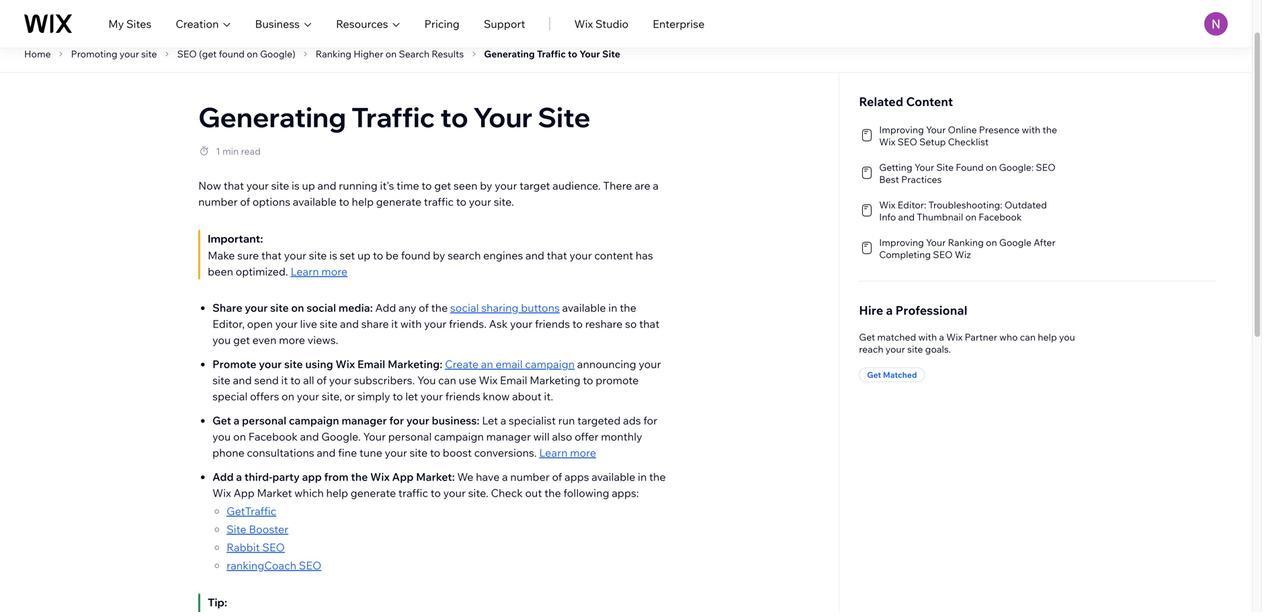 Task type: vqa. For each thing, say whether or not it's contained in the screenshot.
the bottom Learn more
yes



Task type: locate. For each thing, give the bounding box(es) containing it.
0 horizontal spatial number
[[198, 195, 238, 209]]

1 vertical spatial more
[[279, 334, 305, 347]]

1 horizontal spatial generating
[[484, 48, 535, 60]]

2 for from the left
[[643, 414, 657, 428]]

improving inside improving your online presence with the wix seo setup checklist
[[879, 124, 924, 136]]

0 horizontal spatial personal
[[242, 414, 286, 428]]

to down 'market:'
[[431, 487, 441, 500]]

wix inside wix editor: troubleshooting: outdated info and thumbnail on facebook
[[879, 199, 896, 211]]

getting your site found on google: seo best practices
[[879, 162, 1056, 185]]

1 vertical spatial ranking
[[948, 237, 984, 249]]

2 vertical spatial more
[[570, 447, 596, 460]]

1 social from the left
[[307, 301, 336, 315]]

you inside get matched with a wix partner who can help you reach your site goals.
[[1059, 332, 1075, 343]]

in up apps:
[[638, 471, 647, 484]]

0 vertical spatial get
[[434, 179, 451, 193]]

help down from
[[326, 487, 348, 500]]

and inside now that your site is up and running it's time to get seen by your target audience. there are a number of options available to help generate traffic to your site.
[[317, 179, 336, 193]]

wiz
[[955, 249, 971, 261]]

have
[[476, 471, 500, 484]]

0 vertical spatial number
[[198, 195, 238, 209]]

to down announcing
[[583, 374, 593, 387]]

traffic inside we have a number of apps available in the wix app market which help generate traffic to your site. check out the following apps: gettraffic site booster rabbit seo rankingcoach seo
[[398, 487, 428, 500]]

professional
[[896, 303, 967, 318]]

0 vertical spatial can
[[1020, 332, 1036, 343]]

wix inside improving your online presence with the wix seo setup checklist
[[879, 136, 896, 148]]

seo inside improving your ranking on google after completing seo wiz
[[933, 249, 953, 261]]

0 horizontal spatial site.
[[468, 487, 489, 500]]

of right all
[[317, 374, 327, 387]]

learn more link down set
[[291, 265, 348, 279]]

can inside get matched with a wix partner who can help you reach your site goals.
[[1020, 332, 1036, 343]]

get up reach
[[859, 332, 875, 343]]

0 vertical spatial learn more link
[[291, 265, 348, 279]]

(get
[[199, 48, 217, 60]]

your down seen
[[469, 195, 491, 209]]

to down seen
[[456, 195, 466, 209]]

of inside announcing your site and send it to all of your subscribers. you can use wix email marketing to promote special offers on your site, or simply to let your friends know about it.
[[317, 374, 327, 387]]

important:
[[208, 232, 263, 246]]

get
[[859, 332, 875, 343], [867, 370, 881, 380], [212, 414, 231, 428]]

we
[[457, 471, 473, 484]]

on inside getting your site found on google: seo best practices
[[986, 162, 997, 173]]

your down we
[[443, 487, 466, 500]]

of inside we have a number of apps available in the wix app market which help generate traffic to your site. check out the following apps: gettraffic site booster rabbit seo rankingcoach seo
[[552, 471, 562, 484]]

learn down the also
[[539, 447, 568, 460]]

0 horizontal spatial friends
[[445, 390, 480, 404]]

0 vertical spatial add
[[375, 301, 396, 315]]

partner
[[965, 332, 997, 343]]

business
[[255, 17, 300, 31]]

wix up 'info'
[[879, 199, 896, 211]]

0 horizontal spatial found
[[219, 48, 245, 60]]

1 horizontal spatial personal
[[388, 430, 432, 444]]

1 horizontal spatial friends
[[535, 318, 570, 331]]

1 horizontal spatial ranking
[[948, 237, 984, 249]]

consultations
[[247, 447, 314, 460]]

in inside available in the editor, open your live site and share it with your friends. ask your friends to reshare so that you get even more views.
[[608, 301, 617, 315]]

0 vertical spatial in
[[608, 301, 617, 315]]

traffic down 'market:'
[[398, 487, 428, 500]]

1 vertical spatial up
[[357, 249, 371, 262]]

and inside make sure that your site is set up to be found by search engines and that your content has been optimized.
[[525, 249, 544, 262]]

help
[[352, 195, 374, 209], [1038, 332, 1057, 343], [326, 487, 348, 500]]

0 vertical spatial found
[[219, 48, 245, 60]]

1 vertical spatial app
[[234, 487, 255, 500]]

goals.
[[925, 344, 951, 356]]

1 vertical spatial number
[[510, 471, 550, 484]]

to left reshare
[[572, 318, 583, 331]]

app inside we have a number of apps available in the wix app market which help generate traffic to your site. check out the following apps: gettraffic site booster rabbit seo rankingcoach seo
[[234, 487, 255, 500]]

of inside now that your site is up and running it's time to get seen by your target audience. there are a number of options available to help generate traffic to your site.
[[240, 195, 250, 209]]

it.
[[544, 390, 553, 404]]

wix up getting on the right
[[879, 136, 896, 148]]

seo right google:
[[1036, 162, 1056, 173]]

1 vertical spatial is
[[329, 249, 337, 262]]

manager down simply on the left bottom of the page
[[342, 414, 387, 428]]

0 horizontal spatial add
[[212, 471, 234, 484]]

learn more link
[[291, 265, 348, 279], [539, 447, 596, 460]]

on right found
[[986, 162, 997, 173]]

your inside get matched with a wix partner who can help you reach your site goals.
[[886, 344, 905, 356]]

site inside announcing your site and send it to all of your subscribers. you can use wix email marketing to promote special offers on your site, or simply to let your friends know about it.
[[212, 374, 230, 387]]

to inside we have a number of apps available in the wix app market which help generate traffic to your site. check out the following apps: gettraffic site booster rabbit seo rankingcoach seo
[[431, 487, 441, 500]]

0 horizontal spatial facebook
[[248, 430, 298, 444]]

a inside now that your site is up and running it's time to get seen by your target audience. there are a number of options available to help generate traffic to your site.
[[653, 179, 659, 193]]

available up reshare
[[562, 301, 606, 315]]

your
[[579, 48, 600, 60], [474, 100, 533, 134], [926, 124, 946, 136], [915, 162, 934, 173], [926, 237, 946, 249], [363, 430, 386, 444]]

info
[[879, 211, 896, 223]]

help inside now that your site is up and running it's time to get seen by your target audience. there are a number of options available to help generate traffic to your site.
[[352, 195, 374, 209]]

send
[[254, 374, 279, 387]]

1 horizontal spatial learn more
[[539, 447, 596, 460]]

1 horizontal spatial facebook
[[979, 211, 1022, 223]]

audience.
[[553, 179, 601, 193]]

site down matched
[[907, 344, 923, 356]]

generating
[[484, 48, 535, 60], [198, 100, 346, 134]]

the inside available in the editor, open your live site and share it with your friends. ask your friends to reshare so that you get even more views.
[[620, 301, 636, 315]]

friends
[[535, 318, 570, 331], [445, 390, 480, 404]]

of left apps
[[552, 471, 562, 484]]

found
[[219, 48, 245, 60], [401, 249, 430, 262]]

specialist
[[509, 414, 556, 428]]

and inside available in the editor, open your live site and share it with your friends. ask your friends to reshare so that you get even more views.
[[340, 318, 359, 331]]

get for get a personal campaign manager for your business:
[[212, 414, 231, 428]]

you down editor,
[[212, 334, 231, 347]]

get down editor,
[[233, 334, 250, 347]]

target
[[520, 179, 550, 193]]

and right "engines"
[[525, 249, 544, 262]]

1 horizontal spatial add
[[375, 301, 396, 315]]

add up share
[[375, 301, 396, 315]]

0 horizontal spatial generating
[[198, 100, 346, 134]]

following
[[563, 487, 609, 500]]

a right hire on the right of the page
[[886, 303, 893, 318]]

1 min read
[[216, 146, 261, 157]]

0 vertical spatial ranking
[[316, 48, 351, 60]]

number down now
[[198, 195, 238, 209]]

out
[[525, 487, 542, 500]]

app
[[392, 471, 414, 484], [234, 487, 255, 500]]

1 horizontal spatial with
[[918, 332, 937, 343]]

generate
[[376, 195, 422, 209], [351, 487, 396, 500]]

1 vertical spatial can
[[438, 374, 456, 387]]

app up gettraffic link
[[234, 487, 255, 500]]

home
[[24, 48, 51, 60]]

studio
[[595, 17, 629, 31]]

seo right the 'rankingcoach'
[[299, 559, 321, 573]]

rankingcoach seo link
[[227, 559, 321, 573]]

friends inside available in the editor, open your live site and share it with your friends. ask your friends to reshare so that you get even more views.
[[535, 318, 570, 331]]

up right set
[[357, 249, 371, 262]]

0 vertical spatial app
[[392, 471, 414, 484]]

reach
[[859, 344, 884, 356]]

and down the promote
[[233, 374, 252, 387]]

create an email campaign link
[[445, 358, 575, 371]]

with inside improving your online presence with the wix seo setup checklist
[[1022, 124, 1041, 136]]

friends.
[[449, 318, 487, 331]]

with right presence
[[1022, 124, 1041, 136]]

campaign down site,
[[289, 414, 339, 428]]

up left 'running'
[[302, 179, 315, 193]]

0 horizontal spatial up
[[302, 179, 315, 193]]

site
[[141, 48, 157, 60], [271, 179, 289, 193], [309, 249, 327, 262], [270, 301, 289, 315], [320, 318, 338, 331], [907, 344, 923, 356], [284, 358, 303, 371], [212, 374, 230, 387], [410, 447, 428, 460]]

check
[[491, 487, 523, 500]]

available inside we have a number of apps available in the wix app market which help generate traffic to your site. check out the following apps: gettraffic site booster rabbit seo rankingcoach seo
[[592, 471, 635, 484]]

get inside get matched with a wix partner who can help you reach your site goals.
[[859, 332, 875, 343]]

email up subscribers.
[[357, 358, 385, 371]]

more
[[321, 265, 348, 279], [279, 334, 305, 347], [570, 447, 596, 460]]

use
[[459, 374, 476, 387]]

it
[[391, 318, 398, 331], [281, 374, 288, 387]]

to right 'time'
[[422, 179, 432, 193]]

personal
[[242, 414, 286, 428], [388, 430, 432, 444]]

tune
[[359, 447, 382, 460]]

up inside now that your site is up and running it's time to get seen by your target audience. there are a number of options available to help generate traffic to your site.
[[302, 179, 315, 193]]

more inside available in the editor, open your live site and share it with your friends. ask your friends to reshare so that you get even more views.
[[279, 334, 305, 347]]

1 vertical spatial traffic
[[351, 100, 435, 134]]

1 improving from the top
[[879, 124, 924, 136]]

a up goals.
[[939, 332, 944, 343]]

1 vertical spatial available
[[562, 301, 606, 315]]

1 vertical spatial it
[[281, 374, 288, 387]]

more down set
[[321, 265, 348, 279]]

learn right optimized.
[[291, 265, 319, 279]]

1 vertical spatial site.
[[468, 487, 489, 500]]

0 horizontal spatial with
[[400, 318, 422, 331]]

that right now
[[224, 179, 244, 193]]

1 horizontal spatial for
[[643, 414, 657, 428]]

found inside make sure that your site is set up to be found by search engines and that your content has been optimized.
[[401, 249, 430, 262]]

with down the any
[[400, 318, 422, 331]]

best
[[879, 174, 899, 185]]

0 horizontal spatial is
[[292, 179, 300, 193]]

0 vertical spatial learn
[[291, 265, 319, 279]]

your right tune on the bottom left
[[385, 447, 407, 460]]

1 horizontal spatial site.
[[494, 195, 514, 209]]

and inside wix editor: troubleshooting: outdated info and thumbnail on facebook
[[898, 211, 915, 223]]

engines
[[483, 249, 523, 262]]

1 vertical spatial personal
[[388, 430, 432, 444]]

wix studio link
[[574, 16, 629, 32]]

you inside the let a specialist run targeted ads for you on facebook and google. your personal campaign manager will also offer monthly phone consultations and fine tune your site to boost conversions.
[[212, 430, 231, 444]]

ads
[[623, 414, 641, 428]]

checklist
[[948, 136, 989, 148]]

to inside the let a specialist run targeted ads for you on facebook and google. your personal campaign manager will also offer monthly phone consultations and fine tune your site to boost conversions.
[[430, 447, 440, 460]]

you right the who on the right of the page
[[1059, 332, 1075, 343]]

rabbit
[[227, 541, 260, 555]]

running
[[339, 179, 378, 193]]

1 horizontal spatial help
[[352, 195, 374, 209]]

Search by topic, product and more field
[[945, 0, 1227, 23]]

0 vertical spatial site.
[[494, 195, 514, 209]]

generate down 'time'
[[376, 195, 422, 209]]

by left the search
[[433, 249, 445, 262]]

0 vertical spatial traffic
[[537, 48, 566, 60]]

your inside we have a number of apps available in the wix app market which help generate traffic to your site. check out the following apps: gettraffic site booster rabbit seo rankingcoach seo
[[443, 487, 466, 500]]

your down you
[[421, 390, 443, 404]]

your inside improving your ranking on google after completing seo wiz
[[926, 237, 946, 249]]

optimized.
[[236, 265, 288, 279]]

0 horizontal spatial learn more
[[291, 265, 348, 279]]

wix up goals.
[[946, 332, 963, 343]]

personal down offers
[[242, 414, 286, 428]]

0 horizontal spatial app
[[234, 487, 255, 500]]

help inside get matched with a wix partner who can help you reach your site goals.
[[1038, 332, 1057, 343]]

rabbit seo link
[[227, 541, 285, 555]]

0 horizontal spatial by
[[433, 249, 445, 262]]

1 vertical spatial learn more link
[[539, 447, 596, 460]]

2 improving from the top
[[879, 237, 924, 249]]

by right seen
[[480, 179, 492, 193]]

get inside available in the editor, open your live site and share it with your friends. ask your friends to reshare so that you get even more views.
[[233, 334, 250, 347]]

1 vertical spatial by
[[433, 249, 445, 262]]

1 vertical spatial with
[[400, 318, 422, 331]]

0 vertical spatial with
[[1022, 124, 1041, 136]]

1 vertical spatial in
[[638, 471, 647, 484]]

your up site,
[[329, 374, 352, 387]]

improving up completing
[[879, 237, 924, 249]]

help right the who on the right of the page
[[1038, 332, 1057, 343]]

party
[[272, 471, 300, 484]]

0 vertical spatial up
[[302, 179, 315, 193]]

site inside make sure that your site is set up to be found by search engines and that your content has been optimized.
[[309, 249, 327, 262]]

to left boost
[[430, 447, 440, 460]]

for right ads
[[643, 414, 657, 428]]

on inside wix editor: troubleshooting: outdated info and thumbnail on facebook
[[965, 211, 977, 223]]

you inside available in the editor, open your live site and share it with your friends. ask your friends to reshare so that you get even more views.
[[212, 334, 231, 347]]

are
[[635, 179, 650, 193]]

your
[[120, 48, 139, 60], [246, 179, 269, 193], [495, 179, 517, 193], [469, 195, 491, 209], [284, 249, 306, 262], [570, 249, 592, 262], [245, 301, 268, 315], [275, 318, 298, 331], [424, 318, 447, 331], [510, 318, 533, 331], [886, 344, 905, 356], [259, 358, 282, 371], [639, 358, 661, 371], [329, 374, 352, 387], [297, 390, 319, 404], [421, 390, 443, 404], [406, 414, 429, 428], [385, 447, 407, 460], [443, 487, 466, 500]]

sites
[[126, 17, 151, 31]]

a right let
[[500, 414, 506, 428]]

1 vertical spatial traffic
[[398, 487, 428, 500]]

to left be
[[373, 249, 383, 262]]

2 horizontal spatial campaign
[[525, 358, 575, 371]]

on left "google)"
[[247, 48, 258, 60]]

0 vertical spatial more
[[321, 265, 348, 279]]

facebook inside wix editor: troubleshooting: outdated info and thumbnail on facebook
[[979, 211, 1022, 223]]

0 vertical spatial is
[[292, 179, 300, 193]]

on inside announcing your site and send it to all of your subscribers. you can use wix email marketing to promote special offers on your site, or simply to let your friends know about it.
[[282, 390, 294, 404]]

manager
[[342, 414, 387, 428], [486, 430, 531, 444]]

2 vertical spatial available
[[592, 471, 635, 484]]

ranking inside improving your ranking on google after completing seo wiz
[[948, 237, 984, 249]]

google)
[[260, 48, 295, 60]]

can right the who on the right of the page
[[1020, 332, 1036, 343]]

campaign inside the let a specialist run targeted ads for you on facebook and google. your personal campaign manager will also offer monthly phone consultations and fine tune your site to boost conversions.
[[434, 430, 484, 444]]

1 horizontal spatial app
[[392, 471, 414, 484]]

higher
[[354, 48, 383, 60]]

2 vertical spatial campaign
[[434, 430, 484, 444]]

add
[[375, 301, 396, 315], [212, 471, 234, 484]]

for down simply on the left bottom of the page
[[389, 414, 404, 428]]

0 vertical spatial generate
[[376, 195, 422, 209]]

seo (get found on google)
[[177, 48, 295, 60]]

site inside the let a specialist run targeted ads for you on facebook and google. your personal campaign manager will also offer monthly phone consultations and fine tune your site to boost conversions.
[[410, 447, 428, 460]]

apps
[[565, 471, 589, 484]]

it down share your site on social media: add any of the social sharing buttons
[[391, 318, 398, 331]]

1 horizontal spatial in
[[638, 471, 647, 484]]

share
[[361, 318, 389, 331]]

1 vertical spatial campaign
[[289, 414, 339, 428]]

you up phone
[[212, 430, 231, 444]]

it's
[[380, 179, 394, 193]]

site left set
[[309, 249, 327, 262]]

improving your online presence with the wix seo setup checklist link
[[859, 123, 1058, 148]]

and down editor:
[[898, 211, 915, 223]]

promoting
[[71, 48, 117, 60]]

and left 'running'
[[317, 179, 336, 193]]

traffic
[[424, 195, 454, 209], [398, 487, 428, 500]]

improving for wix
[[879, 124, 924, 136]]

is inside make sure that your site is set up to be found by search engines and that your content has been optimized.
[[329, 249, 337, 262]]

learn more link down the also
[[539, 447, 596, 460]]

1 horizontal spatial is
[[329, 249, 337, 262]]

and down media:
[[340, 318, 359, 331]]

social up friends.
[[450, 301, 479, 315]]

1 vertical spatial generating
[[198, 100, 346, 134]]

improving inside improving your ranking on google after completing seo wiz
[[879, 237, 924, 249]]

1 horizontal spatial can
[[1020, 332, 1036, 343]]

get down reach
[[867, 370, 881, 380]]

is left set
[[329, 249, 337, 262]]

0 horizontal spatial more
[[279, 334, 305, 347]]

1 vertical spatial found
[[401, 249, 430, 262]]

can inside announcing your site and send it to all of your subscribers. you can use wix email marketing to promote special offers on your site, or simply to let your friends know about it.
[[438, 374, 456, 387]]

on
[[247, 48, 258, 60], [386, 48, 397, 60], [986, 162, 997, 173], [965, 211, 977, 223], [986, 237, 997, 249], [291, 301, 304, 315], [282, 390, 294, 404], [233, 430, 246, 444]]

number inside we have a number of apps available in the wix app market which help generate traffic to your site. check out the following apps: gettraffic site booster rabbit seo rankingcoach seo
[[510, 471, 550, 484]]

2 vertical spatial with
[[918, 332, 937, 343]]

1 horizontal spatial it
[[391, 318, 398, 331]]

more down live
[[279, 334, 305, 347]]

1 vertical spatial help
[[1038, 332, 1057, 343]]

a inside we have a number of apps available in the wix app market which help generate traffic to your site. check out the following apps: gettraffic site booster rabbit seo rankingcoach seo
[[502, 471, 508, 484]]

0 horizontal spatial social
[[307, 301, 336, 315]]

wix editor: troubleshooting: outdated info and thumbnail on facebook
[[879, 199, 1047, 223]]

your inside the let a specialist run targeted ads for you on facebook and google. your personal campaign manager will also offer monthly phone consultations and fine tune your site to boost conversions.
[[363, 430, 386, 444]]

site up views.
[[320, 318, 338, 331]]

found right be
[[401, 249, 430, 262]]

on left google
[[986, 237, 997, 249]]

0 horizontal spatial help
[[326, 487, 348, 500]]

0 vertical spatial friends
[[535, 318, 570, 331]]

generating traffic to your site down support at the top of page
[[484, 48, 620, 60]]

1 vertical spatial manager
[[486, 430, 531, 444]]

0 horizontal spatial manager
[[342, 414, 387, 428]]

available inside now that your site is up and running it's time to get seen by your target audience. there are a number of options available to help generate traffic to your site.
[[293, 195, 337, 209]]

get for get matched with a wix partner who can help you reach your site goals.
[[859, 332, 875, 343]]

a left third-
[[236, 471, 242, 484]]

facebook down outdated
[[979, 211, 1022, 223]]

1 horizontal spatial number
[[510, 471, 550, 484]]

0 horizontal spatial it
[[281, 374, 288, 387]]

help
[[24, 4, 51, 19]]

1 horizontal spatial campaign
[[434, 430, 484, 444]]

1 vertical spatial improving
[[879, 237, 924, 249]]

traffic down seen
[[424, 195, 454, 209]]

on inside the let a specialist run targeted ads for you on facebook and google. your personal campaign manager will also offer monthly phone consultations and fine tune your site to boost conversions.
[[233, 430, 246, 444]]

can left use
[[438, 374, 456, 387]]

1 horizontal spatial social
[[450, 301, 479, 315]]

hire a professional
[[859, 303, 967, 318]]

getting
[[879, 162, 912, 173]]

campaign up marketing
[[525, 358, 575, 371]]

wix inside get matched with a wix partner who can help you reach your site goals.
[[946, 332, 963, 343]]

presence
[[979, 124, 1020, 136]]

on right higher
[[386, 48, 397, 60]]

1 horizontal spatial up
[[357, 249, 371, 262]]

generating down the 'support' link
[[484, 48, 535, 60]]

found right the "(get"
[[219, 48, 245, 60]]

app left 'market:'
[[392, 471, 414, 484]]

ask
[[489, 318, 508, 331]]

ranking
[[316, 48, 351, 60], [948, 237, 984, 249]]

0 vertical spatial get
[[859, 332, 875, 343]]

0 horizontal spatial for
[[389, 414, 404, 428]]

the
[[1043, 124, 1057, 136], [431, 301, 448, 315], [620, 301, 636, 315], [351, 471, 368, 484], [649, 471, 666, 484], [544, 487, 561, 500]]

third-
[[244, 471, 272, 484]]

content
[[906, 94, 953, 109]]

ranking up wiz
[[948, 237, 984, 249]]

which
[[294, 487, 324, 500]]

editor:
[[898, 199, 926, 211]]

creation
[[176, 17, 219, 31]]

by inside make sure that your site is set up to be found by search engines and that your content has been optimized.
[[433, 249, 445, 262]]

0 horizontal spatial email
[[357, 358, 385, 371]]

for inside the let a specialist run targeted ads for you on facebook and google. your personal campaign manager will also offer monthly phone consultations and fine tune your site to boost conversions.
[[643, 414, 657, 428]]

it right send
[[281, 374, 288, 387]]

business:
[[432, 414, 480, 428]]

friends down use
[[445, 390, 480, 404]]

0 vertical spatial help
[[352, 195, 374, 209]]

0 vertical spatial generating
[[484, 48, 535, 60]]

learn more down the also
[[539, 447, 596, 460]]



Task type: describe. For each thing, give the bounding box(es) containing it.
any
[[399, 301, 416, 315]]

0 vertical spatial learn more
[[291, 265, 348, 279]]

share your site on social media: add any of the social sharing buttons
[[212, 301, 560, 315]]

get for get matched
[[867, 370, 881, 380]]

from
[[324, 471, 349, 484]]

marketing
[[530, 374, 581, 387]]

to down 'running'
[[339, 195, 349, 209]]

your left friends.
[[424, 318, 447, 331]]

seo (get found on google) link
[[173, 46, 299, 62]]

your down let
[[406, 414, 429, 428]]

0 horizontal spatial traffic
[[351, 100, 435, 134]]

search
[[448, 249, 481, 262]]

now that your site is up and running it's time to get seen by your target audience. there are a number of options available to help generate traffic to your site.
[[198, 179, 659, 209]]

to inside make sure that your site is set up to be found by search engines and that your content has been optimized.
[[373, 249, 383, 262]]

offer
[[575, 430, 599, 444]]

thumbnail
[[917, 211, 963, 223]]

marketing:
[[388, 358, 443, 371]]

related content
[[859, 94, 953, 109]]

and left google.
[[300, 430, 319, 444]]

your down my sites link
[[120, 48, 139, 60]]

make sure that your site is set up to be found by search engines and that your content has been optimized.
[[208, 249, 653, 279]]

subscribers.
[[354, 374, 415, 387]]

app
[[302, 471, 322, 484]]

there
[[603, 179, 632, 193]]

1 vertical spatial generating traffic to your site
[[198, 100, 591, 134]]

market:
[[416, 471, 455, 484]]

wix inside we have a number of apps available in the wix app market which help generate traffic to your site. check out the following apps: gettraffic site booster rabbit seo rankingcoach seo
[[212, 487, 231, 500]]

site down 'sites'
[[141, 48, 157, 60]]

seo inside improving your online presence with the wix seo setup checklist
[[898, 136, 917, 148]]

0 vertical spatial generating traffic to your site
[[484, 48, 620, 60]]

resources button
[[336, 16, 400, 32]]

profile image image
[[1204, 12, 1228, 36]]

with inside available in the editor, open your live site and share it with your friends. ask your friends to reshare so that you get even more views.
[[400, 318, 422, 331]]

get matched with a wix partner who can help you reach your site goals.
[[859, 332, 1075, 356]]

read
[[241, 146, 261, 157]]

support link
[[484, 16, 525, 32]]

wix left studio
[[574, 17, 593, 31]]

completing
[[879, 249, 931, 261]]

that inside now that your site is up and running it's time to get seen by your target audience. there are a number of options available to help generate traffic to your site.
[[224, 179, 244, 193]]

ranking higher on search results
[[316, 48, 464, 60]]

to down results
[[440, 100, 468, 134]]

let
[[405, 390, 418, 404]]

number inside now that your site is up and running it's time to get seen by your target audience. there are a number of options available to help generate traffic to your site.
[[198, 195, 238, 209]]

facebook inside the let a specialist run targeted ads for you on facebook and google. your personal campaign manager will also offer monthly phone consultations and fine tune your site to boost conversions.
[[248, 430, 298, 444]]

your up the options
[[246, 179, 269, 193]]

up inside make sure that your site is set up to be found by search engines and that your content has been optimized.
[[357, 249, 371, 262]]

site inside getting your site found on google: seo best practices
[[936, 162, 954, 173]]

wix right using
[[336, 358, 355, 371]]

0 horizontal spatial learn more link
[[291, 265, 348, 279]]

available in the editor, open your live site and share it with your friends. ask your friends to reshare so that you get even more views.
[[212, 301, 660, 347]]

traffic inside now that your site is up and running it's time to get seen by your target audience. there are a number of options available to help generate traffic to your site.
[[424, 195, 454, 209]]

has
[[636, 249, 653, 262]]

0 vertical spatial email
[[357, 358, 385, 371]]

share
[[212, 301, 242, 315]]

on inside improving your ranking on google after completing seo wiz
[[986, 237, 997, 249]]

improving for completing
[[879, 237, 924, 249]]

or
[[344, 390, 355, 404]]

fine
[[338, 447, 357, 460]]

even
[[252, 334, 277, 347]]

hire
[[859, 303, 883, 318]]

to left all
[[290, 374, 301, 387]]

generate inside we have a number of apps available in the wix app market which help generate traffic to your site. check out the following apps: gettraffic site booster rabbit seo rankingcoach seo
[[351, 487, 396, 500]]

your left target at top left
[[495, 179, 517, 193]]

media:
[[339, 301, 373, 315]]

about
[[512, 390, 542, 404]]

your up optimized.
[[284, 249, 306, 262]]

that right "engines"
[[547, 249, 567, 262]]

we have a number of apps available in the wix app market which help generate traffic to your site. check out the following apps: gettraffic site booster rabbit seo rankingcoach seo
[[212, 471, 666, 573]]

personal inside the let a specialist run targeted ads for you on facebook and google. your personal campaign manager will also offer monthly phone consultations and fine tune your site to boost conversions.
[[388, 430, 432, 444]]

friends inside announcing your site and send it to all of your subscribers. you can use wix email marketing to promote special offers on your site, or simply to let your friends know about it.
[[445, 390, 480, 404]]

email inside announcing your site and send it to all of your subscribers. you can use wix email marketing to promote special offers on your site, or simply to let your friends know about it.
[[500, 374, 527, 387]]

that inside available in the editor, open your live site and share it with your friends. ask your friends to reshare so that you get even more views.
[[639, 318, 660, 331]]

your up send
[[259, 358, 282, 371]]

manager inside the let a specialist run targeted ads for you on facebook and google. your personal campaign manager will also offer monthly phone consultations and fine tune your site to boost conversions.
[[486, 430, 531, 444]]

and left fine
[[317, 447, 336, 460]]

my sites link
[[108, 16, 151, 32]]

phone
[[212, 447, 245, 460]]

will
[[533, 430, 550, 444]]

your inside getting your site found on google: seo best practices
[[915, 162, 934, 173]]

to down wix studio link
[[568, 48, 577, 60]]

run
[[558, 414, 575, 428]]

2 social from the left
[[450, 301, 479, 315]]

site inside now that your site is up and running it's time to get seen by your target audience. there are a number of options available to help generate traffic to your site.
[[271, 179, 289, 193]]

promoting your site link
[[67, 46, 161, 62]]

site inside available in the editor, open your live site and share it with your friends. ask your friends to reshare so that you get even more views.
[[320, 318, 338, 331]]

getting your site found on google: seo best practices link
[[859, 160, 1058, 186]]

rankingcoach
[[227, 559, 296, 573]]

with inside get matched with a wix partner who can help you reach your site goals.
[[918, 332, 937, 343]]

be
[[386, 249, 399, 262]]

sharing
[[481, 301, 519, 315]]

wix inside announcing your site and send it to all of your subscribers. you can use wix email marketing to promote special offers on your site, or simply to let your friends know about it.
[[479, 374, 498, 387]]

1 vertical spatial learn
[[539, 447, 568, 460]]

site inside get matched with a wix partner who can help you reach your site goals.
[[907, 344, 923, 356]]

get inside now that your site is up and running it's time to get seen by your target audience. there are a number of options available to help generate traffic to your site.
[[434, 179, 451, 193]]

promote
[[596, 374, 639, 387]]

your up promote
[[639, 358, 661, 371]]

seo inside getting your site found on google: seo best practices
[[1036, 162, 1056, 173]]

your left live
[[275, 318, 298, 331]]

the inside improving your online presence with the wix seo setup checklist
[[1043, 124, 1057, 136]]

sure
[[237, 249, 259, 262]]

wix studio
[[574, 17, 629, 31]]

announcing
[[577, 358, 636, 371]]

your right ask
[[510, 318, 533, 331]]

available inside available in the editor, open your live site and share it with your friends. ask your friends to reshare so that you get even more views.
[[562, 301, 606, 315]]

0 horizontal spatial ranking
[[316, 48, 351, 60]]

offers
[[250, 390, 279, 404]]

help inside we have a number of apps available in the wix app market which help generate traffic to your site. check out the following apps: gettraffic site booster rabbit seo rankingcoach seo
[[326, 487, 348, 500]]

conversions.
[[474, 447, 537, 460]]

1
[[216, 146, 220, 157]]

matched
[[883, 370, 917, 380]]

site up open
[[270, 301, 289, 315]]

1 horizontal spatial more
[[321, 265, 348, 279]]

1 vertical spatial add
[[212, 471, 234, 484]]

0 vertical spatial campaign
[[525, 358, 575, 371]]

related
[[859, 94, 903, 109]]

your up open
[[245, 301, 268, 315]]

it inside announcing your site and send it to all of your subscribers. you can use wix email marketing to promote special offers on your site, or simply to let your friends know about it.
[[281, 374, 288, 387]]

on up live
[[291, 301, 304, 315]]

of right the any
[[419, 301, 429, 315]]

google:
[[999, 162, 1034, 173]]

get a personal campaign manager for your business:
[[212, 414, 482, 428]]

in inside we have a number of apps available in the wix app market which help generate traffic to your site. check out the following apps: gettraffic site booster rabbit seo rankingcoach seo
[[638, 471, 647, 484]]

so
[[625, 318, 637, 331]]

1 horizontal spatial learn more link
[[539, 447, 596, 460]]

enterprise link
[[653, 16, 705, 32]]

pricing link
[[424, 16, 460, 32]]

make
[[208, 249, 235, 262]]

matched
[[877, 332, 916, 343]]

your left content
[[570, 249, 592, 262]]

google
[[999, 237, 1032, 249]]

creation button
[[176, 16, 231, 32]]

all
[[303, 374, 314, 387]]

promote your site using wix email marketing: create an email campaign
[[212, 358, 575, 371]]

a inside get matched with a wix partner who can help you reach your site goals.
[[939, 332, 944, 343]]

site. inside now that your site is up and running it's time to get seen by your target audience. there are a number of options available to help generate traffic to your site.
[[494, 195, 514, 209]]

get matched
[[867, 370, 917, 380]]

improving your ranking on google after completing seo wiz
[[879, 237, 1056, 261]]

site. inside we have a number of apps available in the wix app market which help generate traffic to your site. check out the following apps: gettraffic site booster rabbit seo rankingcoach seo
[[468, 487, 489, 500]]

content
[[594, 249, 633, 262]]

options
[[253, 195, 290, 209]]

by inside now that your site is up and running it's time to get seen by your target audience. there are a number of options available to help generate traffic to your site.
[[480, 179, 492, 193]]

generate inside now that your site is up and running it's time to get seen by your target audience. there are a number of options available to help generate traffic to your site.
[[376, 195, 422, 209]]

apps:
[[612, 487, 639, 500]]

0 horizontal spatial learn
[[291, 265, 319, 279]]

and inside announcing your site and send it to all of your subscribers. you can use wix email marketing to promote special offers on your site, or simply to let your friends know about it.
[[233, 374, 252, 387]]

your inside the let a specialist run targeted ads for you on facebook and google. your personal campaign manager will also offer monthly phone consultations and fine tune your site to boost conversions.
[[385, 447, 407, 460]]

1 horizontal spatial traffic
[[537, 48, 566, 60]]

your inside improving your online presence with the wix seo setup checklist
[[926, 124, 946, 136]]

a down special
[[234, 414, 240, 428]]

your down all
[[297, 390, 319, 404]]

0 horizontal spatial campaign
[[289, 414, 339, 428]]

is inside now that your site is up and running it's time to get seen by your target audience. there are a number of options available to help generate traffic to your site.
[[292, 179, 300, 193]]

0 vertical spatial personal
[[242, 414, 286, 428]]

improving your online presence with the wix seo setup checklist
[[879, 124, 1057, 148]]

site left using
[[284, 358, 303, 371]]

open
[[247, 318, 273, 331]]

it inside available in the editor, open your live site and share it with your friends. ask your friends to reshare so that you get even more views.
[[391, 318, 398, 331]]

reshare
[[585, 318, 623, 331]]

to inside available in the editor, open your live site and share it with your friends. ask your friends to reshare so that you get even more views.
[[572, 318, 583, 331]]

site inside we have a number of apps available in the wix app market which help generate traffic to your site. check out the following apps: gettraffic site booster rabbit seo rankingcoach seo
[[227, 523, 246, 537]]

market
[[257, 487, 292, 500]]

a inside the let a specialist run targeted ads for you on facebook and google. your personal campaign manager will also offer monthly phone consultations and fine tune your site to boost conversions.
[[500, 414, 506, 428]]

setup
[[919, 136, 946, 148]]

promote
[[212, 358, 256, 371]]

results
[[432, 48, 464, 60]]

1 for from the left
[[389, 414, 404, 428]]

know
[[483, 390, 510, 404]]

an
[[481, 358, 493, 371]]

that up optimized.
[[261, 249, 282, 262]]

seen
[[454, 179, 478, 193]]

0 vertical spatial manager
[[342, 414, 387, 428]]

support
[[484, 17, 525, 31]]

seo up rankingcoach seo link
[[262, 541, 285, 555]]

wix down tune on the bottom left
[[370, 471, 390, 484]]

seo left the "(get"
[[177, 48, 197, 60]]

to left let
[[393, 390, 403, 404]]



